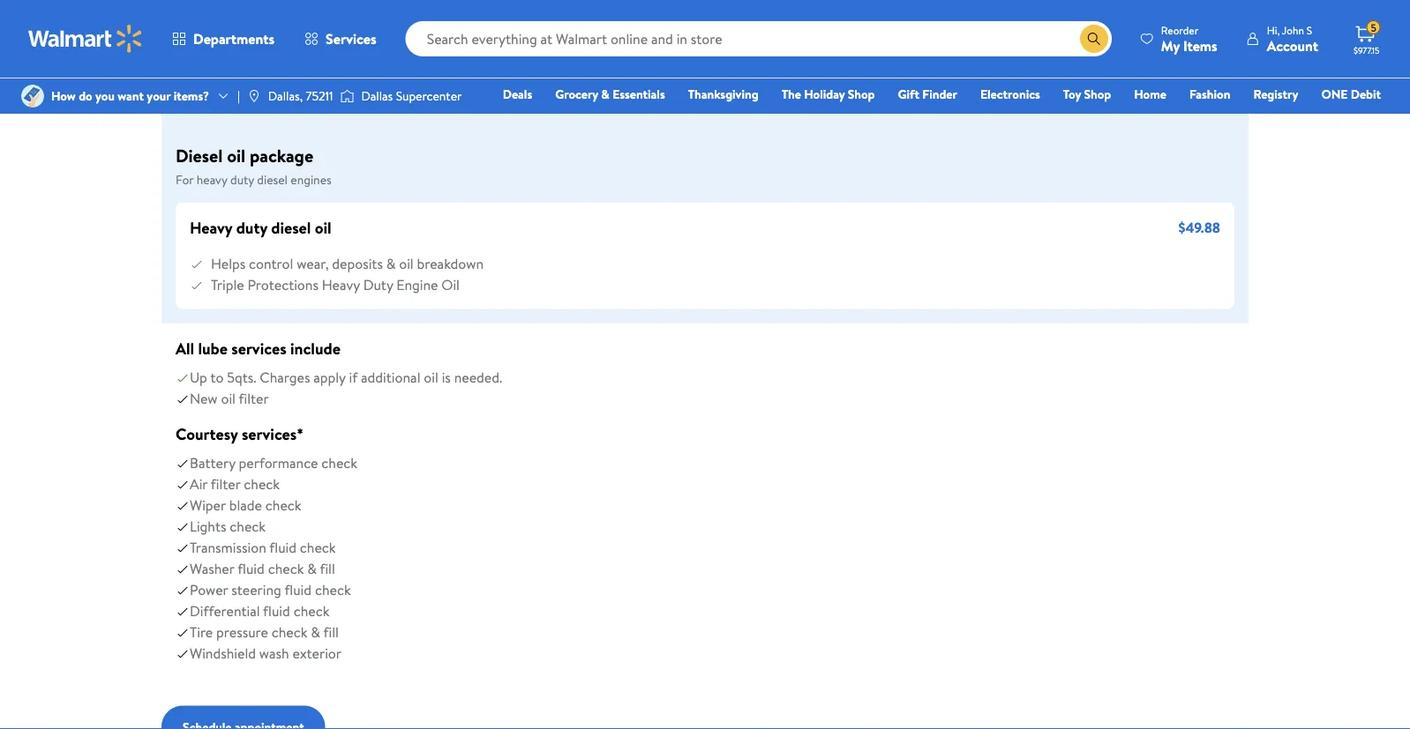 Task type: describe. For each thing, give the bounding box(es) containing it.
supercenter
[[396, 87, 462, 105]]

account
[[1267, 36, 1318, 55]]

reorder my items
[[1161, 23, 1218, 55]]

0 vertical spatial filter
[[239, 389, 269, 408]]

power
[[190, 580, 228, 600]]

steering
[[231, 580, 281, 600]]

$24.88
[[1178, 9, 1220, 29]]

engine
[[397, 275, 438, 294]]

differential fluid check
[[190, 601, 330, 621]]

courtesy services*
[[176, 423, 304, 445]]

oil up wear,
[[315, 217, 331, 239]]

 image for dallas supercenter
[[340, 87, 354, 105]]

registry link
[[1245, 85, 1306, 104]]

differential
[[190, 601, 260, 621]]

1 vertical spatial filter
[[211, 474, 240, 494]]

duty
[[363, 275, 393, 294]]

grocery
[[555, 86, 598, 103]]

services*
[[242, 423, 304, 445]]

tire pressure check & fill
[[190, 623, 339, 642]]

the holiday shop
[[782, 86, 875, 103]]

apply
[[313, 368, 346, 387]]

1 vertical spatial conventional
[[295, 45, 373, 64]]

how do you want your items?
[[51, 87, 209, 105]]

fluid for transmission
[[269, 538, 297, 557]]

duty inside diesel oil package for heavy duty diesel engines
[[230, 171, 254, 188]]

departments
[[193, 29, 275, 49]]

5
[[1371, 20, 1377, 35]]

deals link
[[495, 85, 540, 104]]

home link
[[1126, 85, 1175, 104]]

oil inside diesel oil package for heavy duty diesel engines
[[227, 143, 245, 168]]

debit
[[1351, 86, 1381, 103]]

1 vertical spatial duty
[[236, 217, 267, 239]]

up to 5qts. charges apply if additional oil is needed.
[[190, 368, 502, 387]]

chassis
[[211, 66, 256, 86]]

|
[[237, 87, 240, 105]]

fashion link
[[1182, 85, 1238, 104]]

check for wiper blade check
[[265, 495, 301, 515]]

john
[[1282, 23, 1304, 38]]

blade
[[229, 495, 262, 515]]

oil up engine
[[399, 254, 414, 273]]

control
[[249, 254, 293, 273]]

battery performance check
[[190, 453, 357, 473]]

fluid for differential
[[263, 601, 290, 621]]

oil
[[442, 275, 460, 294]]

electronics link
[[972, 85, 1048, 104]]

gift finder
[[898, 86, 957, 103]]

75211
[[306, 87, 333, 105]]

dallas
[[361, 87, 393, 105]]

grocery & essentials link
[[547, 85, 673, 104]]

services button
[[290, 18, 391, 60]]

do
[[79, 87, 92, 105]]

up for up to 5qts of conventional oil
[[211, 45, 228, 64]]

chassis lubrication (where applicable)
[[211, 66, 439, 86]]

air
[[190, 474, 208, 494]]

services
[[326, 29, 376, 49]]

oil up (where
[[345, 8, 362, 30]]

toy
[[1063, 86, 1081, 103]]

diesel
[[176, 143, 223, 168]]

battery
[[190, 453, 235, 473]]

registry
[[1253, 86, 1298, 103]]

1 vertical spatial diesel
[[271, 217, 311, 239]]

electronics
[[980, 86, 1040, 103]]

deposits
[[332, 254, 383, 273]]

want
[[118, 87, 144, 105]]

your
[[147, 87, 171, 105]]

air filter check
[[190, 474, 280, 494]]

walmart+ link
[[1320, 109, 1389, 128]]

windshield
[[190, 644, 256, 663]]

diesel inside diesel oil package for heavy duty diesel engines
[[257, 171, 288, 188]]

lubrication
[[259, 66, 324, 86]]

holiday
[[804, 86, 845, 103]]

2 shop from the left
[[1084, 86, 1111, 103]]

wiper
[[190, 495, 226, 515]]

transmission
[[190, 538, 266, 557]]

hi, john s account
[[1267, 23, 1318, 55]]

pit
[[190, 8, 209, 30]]

lube
[[198, 338, 228, 360]]

new
[[190, 389, 218, 408]]

essentials
[[613, 86, 665, 103]]

0 vertical spatial heavy
[[190, 217, 232, 239]]

(where
[[327, 66, 370, 86]]

how
[[51, 87, 76, 105]]

thanksgiving
[[688, 86, 759, 103]]

my
[[1161, 36, 1180, 55]]

5qts
[[248, 45, 275, 64]]

up for up to 5qts. charges apply if additional oil is needed.
[[190, 368, 207, 387]]

dallas, 75211
[[268, 87, 333, 105]]

gift
[[898, 86, 920, 103]]

wear,
[[297, 254, 329, 273]]

to for 5qts.
[[210, 368, 224, 387]]

toy shop
[[1063, 86, 1111, 103]]



Task type: locate. For each thing, give the bounding box(es) containing it.
breakdown
[[417, 254, 484, 273]]

new oil filter
[[190, 389, 269, 408]]

pit crew conventional oil
[[190, 8, 362, 30]]

conventional up up to 5qts of conventional oil
[[253, 8, 342, 30]]

is
[[442, 368, 451, 387]]

services
[[231, 338, 286, 360]]

to for 5qts
[[232, 45, 245, 64]]

include
[[290, 338, 341, 360]]

s
[[1307, 23, 1312, 38]]

1 horizontal spatial to
[[232, 45, 245, 64]]

all lube services include
[[176, 338, 341, 360]]

departments button
[[157, 18, 290, 60]]

oil right new
[[221, 389, 236, 408]]

heavy down helps control wear, deposits & oil breakdown on the top
[[322, 275, 360, 294]]

gift finder link
[[890, 85, 965, 104]]

 image for how do you want your items?
[[21, 85, 44, 108]]

5qts.
[[227, 368, 256, 387]]

0 horizontal spatial shop
[[848, 86, 875, 103]]

transmission fluid check
[[190, 538, 336, 557]]

tire
[[190, 623, 213, 642]]

1 shop from the left
[[848, 86, 875, 103]]

oil left is
[[424, 368, 438, 387]]

shop
[[848, 86, 875, 103], [1084, 86, 1111, 103]]

fluid
[[269, 538, 297, 557], [237, 559, 265, 578], [284, 580, 312, 600], [263, 601, 290, 621]]

to
[[232, 45, 245, 64], [210, 368, 224, 387]]

duty right heavy
[[230, 171, 254, 188]]

0 vertical spatial diesel
[[257, 171, 288, 188]]

diesel up control on the left of the page
[[271, 217, 311, 239]]

performance
[[239, 453, 318, 473]]

filter down 5qts.
[[239, 389, 269, 408]]

power steering fluid check
[[190, 580, 351, 600]]

lights check
[[190, 517, 266, 536]]

fluid up the washer fluid check & fill
[[269, 538, 297, 557]]

windshield wash exterior
[[190, 644, 341, 663]]

grocery & essentials
[[555, 86, 665, 103]]

pressure
[[216, 623, 268, 642]]

0 horizontal spatial up
[[190, 368, 207, 387]]

heavy up helps
[[190, 217, 232, 239]]

Walmart Site-Wide search field
[[406, 21, 1112, 56]]

$49.88
[[1179, 218, 1220, 237]]

check for transmission fluid check
[[300, 538, 336, 557]]

walmart+
[[1328, 110, 1381, 128]]

additional
[[361, 368, 420, 387]]

&
[[601, 86, 610, 103], [386, 254, 396, 273], [307, 559, 317, 578], [311, 623, 320, 642]]

heavy
[[190, 217, 232, 239], [322, 275, 360, 294]]

one
[[1321, 86, 1348, 103]]

duty up control on the left of the page
[[236, 217, 267, 239]]

up to 5qts of conventional oil
[[211, 45, 391, 64]]

exterior
[[293, 644, 341, 663]]

diesel oil package for heavy duty diesel engines
[[176, 143, 332, 188]]

fill
[[320, 559, 335, 578], [323, 623, 339, 642]]

package
[[250, 143, 313, 168]]

check for air filter check
[[244, 474, 280, 494]]

Search search field
[[406, 21, 1112, 56]]

check for differential fluid check
[[294, 601, 330, 621]]

 image down (where
[[340, 87, 354, 105]]

diesel
[[257, 171, 288, 188], [271, 217, 311, 239]]

0 horizontal spatial  image
[[21, 85, 44, 108]]

1 vertical spatial to
[[210, 368, 224, 387]]

heavy
[[197, 171, 227, 188]]

engines
[[291, 171, 332, 188]]

conventional up 'chassis lubrication (where applicable)'
[[295, 45, 373, 64]]

washer
[[190, 559, 234, 578]]

1 horizontal spatial shop
[[1084, 86, 1111, 103]]

1 horizontal spatial up
[[211, 45, 228, 64]]

fluid up steering
[[237, 559, 265, 578]]

finder
[[922, 86, 957, 103]]

you
[[95, 87, 115, 105]]

 image
[[247, 89, 261, 103]]

& right grocery at the left of page
[[601, 86, 610, 103]]

needed.
[[454, 368, 502, 387]]

check for washer fluid check & fill
[[268, 559, 304, 578]]

& up power steering fluid check
[[307, 559, 317, 578]]

thanksgiving link
[[680, 85, 767, 104]]

all
[[176, 338, 194, 360]]

1 vertical spatial heavy
[[322, 275, 360, 294]]

diesel down "package"
[[257, 171, 288, 188]]

helps
[[211, 254, 246, 273]]

courtesy
[[176, 423, 238, 445]]

if
[[349, 368, 358, 387]]

protections
[[248, 275, 319, 294]]

wiper blade check
[[190, 495, 301, 515]]

fluid down power steering fluid check
[[263, 601, 290, 621]]

1 vertical spatial fill
[[323, 623, 339, 642]]

to up new oil filter
[[210, 368, 224, 387]]

check for tire pressure check & fill
[[272, 623, 308, 642]]

walmart image
[[28, 25, 143, 53]]

toy shop link
[[1055, 85, 1119, 104]]

shop right holiday
[[848, 86, 875, 103]]

charges
[[260, 368, 310, 387]]

triple
[[211, 275, 244, 294]]

one debit walmart+
[[1321, 86, 1381, 128]]

0 vertical spatial fill
[[320, 559, 335, 578]]

up up chassis
[[211, 45, 228, 64]]

oil up the applicable)
[[376, 45, 391, 64]]

wash
[[259, 644, 289, 663]]

filter down battery
[[211, 474, 240, 494]]

crew
[[213, 8, 249, 30]]

1 horizontal spatial  image
[[340, 87, 354, 105]]

fill up exterior
[[323, 623, 339, 642]]

fluid for washer
[[237, 559, 265, 578]]

0 vertical spatial duty
[[230, 171, 254, 188]]

fill for tire pressure check & fill
[[323, 623, 339, 642]]

0 horizontal spatial to
[[210, 368, 224, 387]]

up up new
[[190, 368, 207, 387]]

0 vertical spatial conventional
[[253, 8, 342, 30]]

0 vertical spatial to
[[232, 45, 245, 64]]

items
[[1183, 36, 1218, 55]]

1 horizontal spatial heavy
[[322, 275, 360, 294]]

triple protections heavy duty engine oil
[[211, 275, 460, 294]]

& up the duty
[[386, 254, 396, 273]]

 image left how
[[21, 85, 44, 108]]

0 vertical spatial up
[[211, 45, 228, 64]]

fill for washer fluid check & fill
[[320, 559, 335, 578]]

lights
[[190, 517, 226, 536]]

fluid down the washer fluid check & fill
[[284, 580, 312, 600]]

oil
[[345, 8, 362, 30], [376, 45, 391, 64], [227, 143, 245, 168], [315, 217, 331, 239], [399, 254, 414, 273], [424, 368, 438, 387], [221, 389, 236, 408]]

to up chassis
[[232, 45, 245, 64]]

filter
[[239, 389, 269, 408], [211, 474, 240, 494]]

of
[[278, 45, 291, 64]]

fashion
[[1190, 86, 1230, 103]]

& up exterior
[[311, 623, 320, 642]]

shop right toy
[[1084, 86, 1111, 103]]

check for battery performance check
[[322, 453, 357, 473]]

$977.15
[[1354, 44, 1380, 56]]

search icon image
[[1087, 32, 1101, 46]]

reorder
[[1161, 23, 1199, 38]]

1 vertical spatial up
[[190, 368, 207, 387]]

fill up power steering fluid check
[[320, 559, 335, 578]]

hi,
[[1267, 23, 1280, 38]]

conventional
[[253, 8, 342, 30], [295, 45, 373, 64]]

 image
[[21, 85, 44, 108], [340, 87, 354, 105]]

heavy duty diesel oil
[[190, 217, 331, 239]]

oil up heavy
[[227, 143, 245, 168]]

items?
[[174, 87, 209, 105]]

washer fluid check & fill
[[190, 559, 335, 578]]

0 horizontal spatial heavy
[[190, 217, 232, 239]]



Task type: vqa. For each thing, say whether or not it's contained in the screenshot.
Differential fluid check
yes



